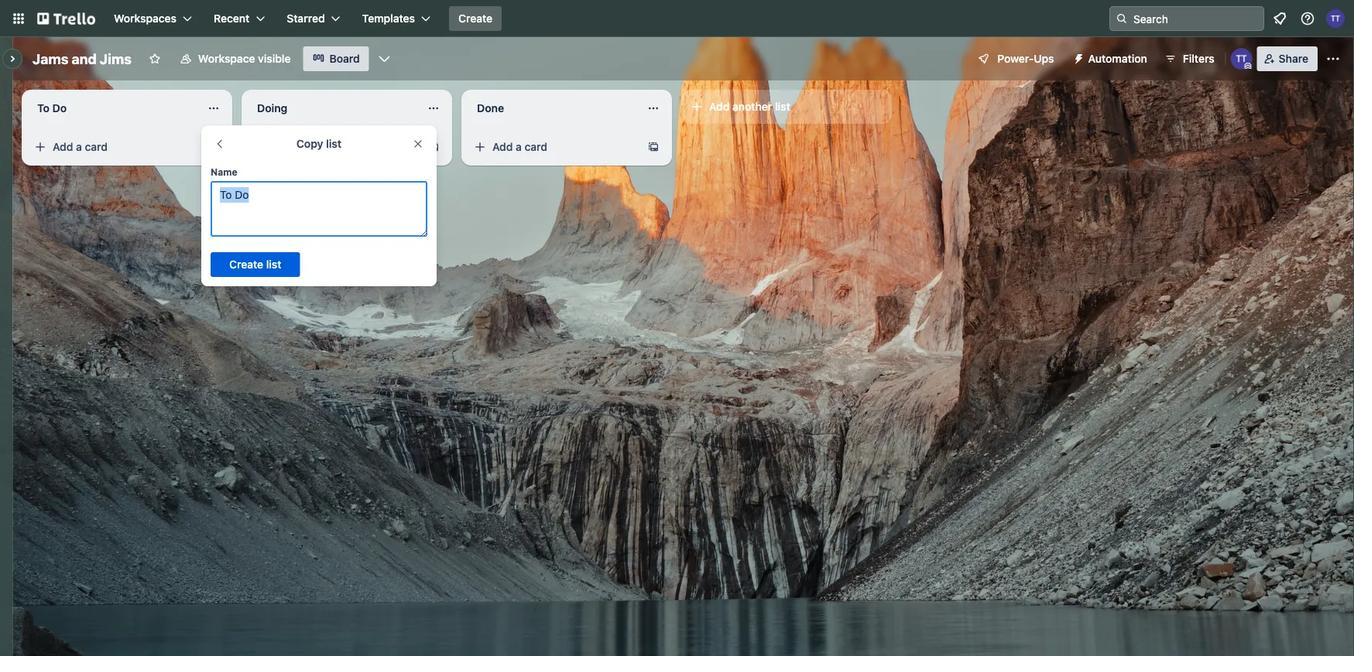 Task type: describe. For each thing, give the bounding box(es) containing it.
share button
[[1257, 46, 1318, 71]]

add for to do's add a card button
[[53, 141, 73, 153]]

filters
[[1183, 52, 1214, 65]]

starred button
[[277, 6, 350, 31]]

To Do text field
[[28, 96, 198, 121]]

2 a from the left
[[296, 141, 302, 153]]

jams and jims
[[33, 50, 132, 67]]

recent button
[[204, 6, 274, 31]]

To Do text field
[[211, 181, 427, 237]]

power-ups
[[997, 52, 1054, 65]]

templates button
[[353, 6, 440, 31]]

search image
[[1116, 12, 1128, 25]]

automation
[[1088, 52, 1147, 65]]

do
[[52, 102, 67, 115]]

workspaces button
[[105, 6, 201, 31]]

card for to do
[[85, 141, 108, 153]]

a for to do
[[76, 141, 82, 153]]

jams
[[33, 50, 68, 67]]

filters button
[[1160, 46, 1219, 71]]

automation button
[[1067, 46, 1156, 71]]

starred
[[287, 12, 325, 25]]

recent
[[214, 12, 250, 25]]

add another list
[[709, 100, 790, 113]]

board
[[329, 52, 360, 65]]

create from template… image for to do
[[207, 141, 220, 153]]

add for add another list button
[[709, 100, 730, 113]]

create from template… image for done
[[647, 141, 660, 153]]

jims
[[100, 50, 132, 67]]

back to home image
[[37, 6, 95, 31]]

templates
[[362, 12, 415, 25]]

workspace visible button
[[170, 46, 300, 71]]

Search field
[[1128, 7, 1263, 30]]

Board name text field
[[25, 46, 139, 71]]

list inside add another list button
[[775, 100, 790, 113]]

ups
[[1034, 52, 1054, 65]]

add a card button for to do
[[28, 135, 201, 159]]

primary element
[[0, 0, 1354, 37]]

add a card button for doing
[[248, 135, 421, 159]]

a for done
[[516, 141, 522, 153]]

add for add a card button for done
[[492, 141, 513, 153]]

power-ups button
[[966, 46, 1063, 71]]

name
[[211, 166, 237, 177]]



Task type: locate. For each thing, give the bounding box(es) containing it.
1 horizontal spatial add a card button
[[248, 135, 421, 159]]

workspace
[[198, 52, 255, 65]]

add left copy
[[273, 141, 293, 153]]

1 create from template… image from the left
[[207, 141, 220, 153]]

add a card for done
[[492, 141, 547, 153]]

1 card from the left
[[85, 141, 108, 153]]

add a card button down to do text box
[[28, 135, 201, 159]]

add a card button down doing text field
[[248, 135, 421, 159]]

workspaces
[[114, 12, 177, 25]]

card for done
[[525, 141, 547, 153]]

0 horizontal spatial add a card button
[[28, 135, 201, 159]]

doing
[[257, 102, 288, 115]]

add a card button for done
[[468, 135, 641, 159]]

show menu image
[[1325, 51, 1341, 67]]

3 card from the left
[[525, 141, 547, 153]]

a down done text box
[[516, 141, 522, 153]]

create
[[458, 12, 493, 25]]

1 vertical spatial list
[[326, 137, 342, 150]]

add
[[709, 100, 730, 113], [53, 141, 73, 153], [273, 141, 293, 153], [492, 141, 513, 153]]

add a card down doing
[[273, 141, 328, 153]]

customize views image
[[377, 51, 392, 67]]

0 vertical spatial list
[[775, 100, 790, 113]]

1 horizontal spatial a
[[296, 141, 302, 153]]

to do
[[37, 102, 67, 115]]

and
[[72, 50, 97, 67]]

1 a from the left
[[76, 141, 82, 153]]

terry turtle (terryturtle) image
[[1231, 48, 1252, 70]]

1 add a card button from the left
[[28, 135, 201, 159]]

2 horizontal spatial a
[[516, 141, 522, 153]]

Doing text field
[[248, 96, 418, 121]]

a down doing text field
[[296, 141, 302, 153]]

list right copy
[[326, 137, 342, 150]]

copy list
[[296, 137, 342, 150]]

0 horizontal spatial add a card
[[53, 141, 108, 153]]

list right another
[[775, 100, 790, 113]]

add a card for to do
[[53, 141, 108, 153]]

None submit
[[211, 252, 300, 277]]

create from template… image
[[427, 141, 440, 153]]

card
[[85, 141, 108, 153], [305, 141, 328, 153], [525, 141, 547, 153]]

share
[[1279, 52, 1308, 65]]

Done text field
[[468, 96, 638, 121]]

add down do
[[53, 141, 73, 153]]

2 horizontal spatial add a card
[[492, 141, 547, 153]]

add a card down do
[[53, 141, 108, 153]]

to
[[37, 102, 50, 115]]

add left another
[[709, 100, 730, 113]]

3 add a card button from the left
[[468, 135, 641, 159]]

2 create from template… image from the left
[[647, 141, 660, 153]]

0 horizontal spatial create from template… image
[[207, 141, 220, 153]]

1 horizontal spatial create from template… image
[[647, 141, 660, 153]]

workspace visible
[[198, 52, 291, 65]]

star or unstar board image
[[149, 53, 161, 65]]

add a card button down done text box
[[468, 135, 641, 159]]

add a card down done
[[492, 141, 547, 153]]

1 horizontal spatial list
[[775, 100, 790, 113]]

terry turtle (terryturtle) image
[[1326, 9, 1345, 28]]

add a card button
[[28, 135, 201, 159], [248, 135, 421, 159], [468, 135, 641, 159]]

card down to do text box
[[85, 141, 108, 153]]

3 add a card from the left
[[492, 141, 547, 153]]

add a card
[[53, 141, 108, 153], [273, 141, 328, 153], [492, 141, 547, 153]]

add another list button
[[681, 90, 892, 124]]

create button
[[449, 6, 502, 31]]

another
[[732, 100, 772, 113]]

open information menu image
[[1300, 11, 1315, 26]]

visible
[[258, 52, 291, 65]]

done
[[477, 102, 504, 115]]

0 notifications image
[[1270, 9, 1289, 28]]

1 horizontal spatial card
[[305, 141, 328, 153]]

3 a from the left
[[516, 141, 522, 153]]

0 horizontal spatial card
[[85, 141, 108, 153]]

1 horizontal spatial add a card
[[273, 141, 328, 153]]

a down to do text box
[[76, 141, 82, 153]]

2 horizontal spatial add a card button
[[468, 135, 641, 159]]

switch to… image
[[11, 11, 26, 26]]

card down done text box
[[525, 141, 547, 153]]

a
[[76, 141, 82, 153], [296, 141, 302, 153], [516, 141, 522, 153]]

this member is an admin of this board. image
[[1245, 63, 1252, 70]]

copy
[[296, 137, 323, 150]]

create from template… image
[[207, 141, 220, 153], [647, 141, 660, 153]]

board link
[[303, 46, 369, 71]]

power-
[[997, 52, 1034, 65]]

2 add a card from the left
[[273, 141, 328, 153]]

1 add a card from the left
[[53, 141, 108, 153]]

2 horizontal spatial card
[[525, 141, 547, 153]]

card down doing text field
[[305, 141, 328, 153]]

list
[[775, 100, 790, 113], [326, 137, 342, 150]]

add down done
[[492, 141, 513, 153]]

0 horizontal spatial a
[[76, 141, 82, 153]]

2 card from the left
[[305, 141, 328, 153]]

sm image
[[1067, 46, 1088, 68]]

2 add a card button from the left
[[248, 135, 421, 159]]

0 horizontal spatial list
[[326, 137, 342, 150]]



Task type: vqa. For each thing, say whether or not it's contained in the screenshot.
third a from right
yes



